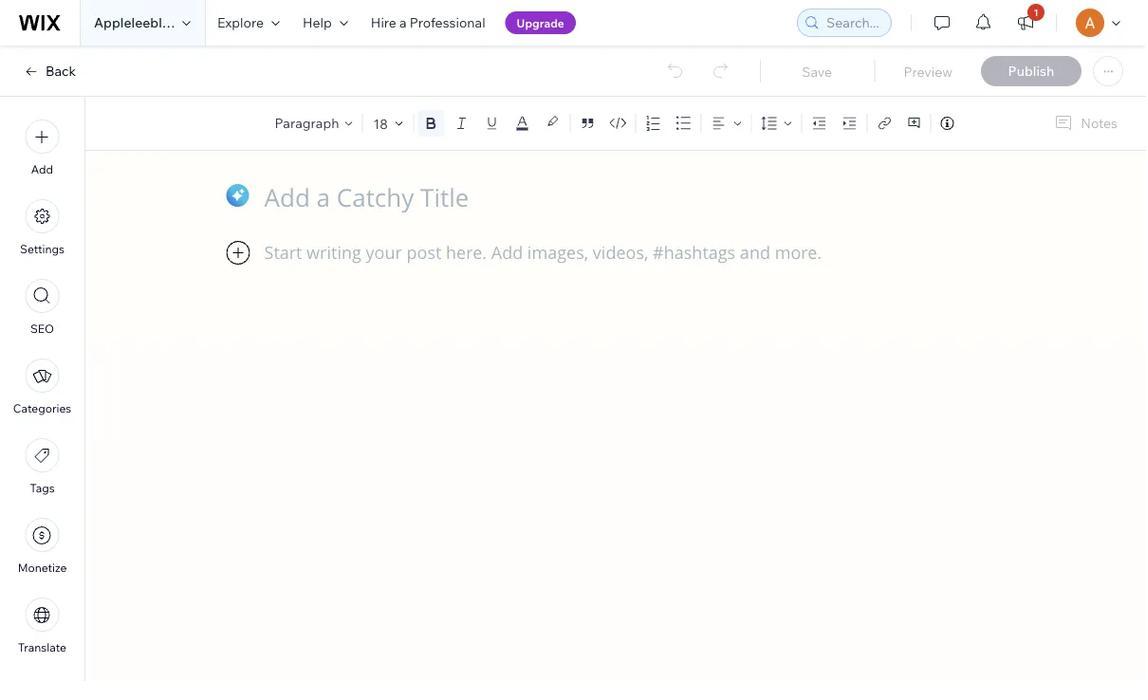 Task type: describe. For each thing, give the bounding box(es) containing it.
categories button
[[13, 359, 71, 416]]

notes button
[[1047, 111, 1123, 136]]

menu containing add
[[0, 108, 84, 666]]

a
[[399, 14, 407, 31]]

Add a Catchy Title text field
[[264, 181, 947, 214]]

settings button
[[20, 199, 64, 256]]

appleleeblog
[[94, 14, 179, 31]]

translate button
[[18, 598, 66, 655]]

translate
[[18, 640, 66, 655]]

seo
[[30, 322, 54, 336]]

add
[[31, 162, 53, 176]]

notes
[[1081, 115, 1118, 131]]

categories
[[13, 401, 71, 416]]

upgrade
[[517, 16, 564, 30]]



Task type: vqa. For each thing, say whether or not it's contained in the screenshot.
types on the left bottom of page
no



Task type: locate. For each thing, give the bounding box(es) containing it.
monetize
[[18, 561, 67, 575]]

help button
[[291, 0, 359, 46]]

None text field
[[264, 241, 966, 678]]

monetize button
[[18, 518, 67, 575]]

Search... field
[[821, 9, 885, 36]]

paragraph
[[275, 115, 339, 131]]

plugin toolbar image
[[226, 241, 250, 265]]

add button
[[25, 120, 59, 176]]

None field
[[371, 114, 389, 133]]

menu
[[0, 108, 84, 666]]

hire a professional link
[[359, 0, 497, 46]]

hire
[[371, 14, 396, 31]]

explore
[[217, 14, 264, 31]]

professional
[[410, 14, 485, 31]]

tags
[[30, 481, 55, 495]]

1 button
[[1005, 0, 1046, 46]]

1
[[1034, 6, 1038, 18]]

paragraph button
[[271, 110, 358, 137]]

tags button
[[25, 438, 59, 495]]

back button
[[23, 63, 76, 80]]

seo button
[[25, 279, 59, 336]]

back
[[46, 63, 76, 79]]

settings
[[20, 242, 64, 256]]

help
[[303, 14, 332, 31]]

upgrade button
[[505, 11, 576, 34]]

hire a professional
[[371, 14, 485, 31]]



